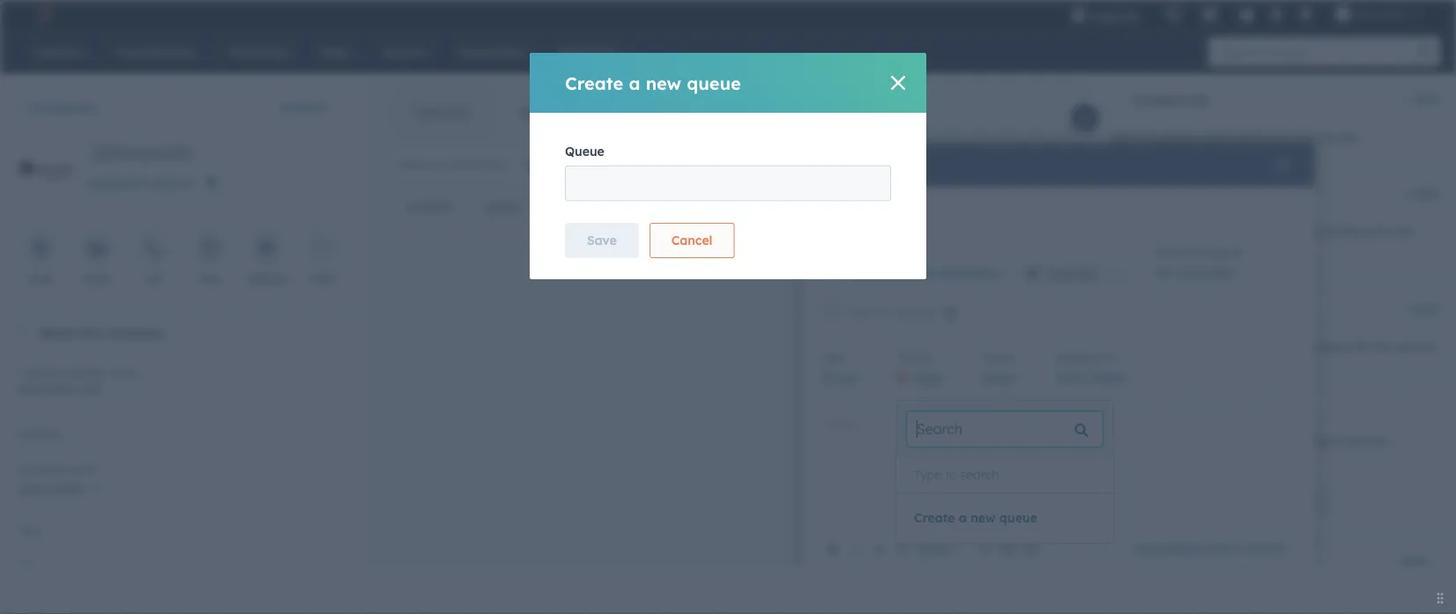 Task type: describe. For each thing, give the bounding box(es) containing it.
cancel
[[672, 233, 713, 248]]

no reminder button
[[1156, 261, 1246, 286]]

smith for owner
[[50, 482, 84, 498]]

payments (0) button
[[1093, 380, 1432, 428]]

deals (0)
[[1132, 186, 1188, 202]]

associated with 1 record
[[1134, 541, 1286, 556]]

emails button
[[537, 186, 611, 228]]

marketplaces button
[[1191, 0, 1229, 28]]

navigation containing overview
[[389, 90, 601, 134]]

assigned
[[1056, 350, 1101, 364]]

calling icon button
[[1158, 2, 1188, 26]]

minimize dialog image
[[818, 159, 832, 173]]

some activities may be collapsed to hide extra information. these buttons are used to expand or collapse the activities. image
[[1039, 163, 1046, 170]]

no reminder
[[1156, 266, 1234, 281]]

opportunities
[[1217, 224, 1295, 239]]

payments (0)
[[1132, 396, 1215, 412]]

john for assigned to
[[1056, 370, 1087, 386]]

set up payments link
[[1218, 488, 1332, 516]]

johnsmith button
[[1325, 0, 1434, 28]]

using
[[1169, 455, 1200, 470]]

a inside dialog
[[629, 72, 641, 94]]

attachments
[[1132, 554, 1211, 569]]

close image
[[891, 76, 906, 90]]

none button
[[983, 366, 1028, 391]]

john smith button for owner
[[18, 473, 346, 502]]

domain
[[69, 365, 107, 379]]

task image
[[202, 242, 218, 257]]

smith for to
[[1090, 370, 1126, 386]]

queue inside the create a new queue dialog
[[687, 72, 741, 94]]

company inside collect and track payments associated with this company using hubspot payments.
[[1111, 455, 1165, 470]]

save button
[[565, 223, 639, 258]]

settings link
[[1266, 5, 1288, 23]]

notes button
[[468, 186, 537, 228]]

type to search
[[914, 467, 999, 483]]

high button
[[898, 366, 955, 391]]

track the revenue opportunities associated with this record.
[[1111, 224, 1414, 261]]

Queue text field
[[565, 166, 891, 201]]

industry
[[18, 427, 60, 440]]

and
[[1154, 434, 1176, 449]]

0 vertical spatial johnsmith.com
[[88, 175, 178, 191]]

actions button
[[269, 90, 349, 125]]

assigned to
[[1056, 350, 1114, 364]]

+ for track the revenue opportunities associated with this record.
[[1404, 186, 1411, 201]]

this for track the revenue opportunities associated with this record.
[[1393, 224, 1414, 239]]

create a new queue button
[[914, 508, 1038, 529]]

tasks
[[691, 199, 725, 215]]

the for people
[[1136, 130, 1154, 145]]

associated with 1 record button
[[1134, 537, 1298, 561]]

none
[[983, 370, 1016, 386]]

notes
[[485, 199, 520, 215]]

overview button
[[390, 91, 494, 133]]

add for see the people associated with this record.
[[1415, 92, 1439, 107]]

associated for requests
[[1279, 339, 1342, 355]]

upgrade image
[[1071, 8, 1087, 24]]

settings image
[[1269, 7, 1285, 23]]

+ add button for see the people associated with this record.
[[1404, 89, 1439, 110]]

track
[[1180, 434, 1209, 449]]

task inside button
[[1031, 251, 1053, 264]]

+ add for track the customer requests associated with this record.
[[1404, 302, 1439, 317]]

no
[[1156, 266, 1174, 281]]

email
[[83, 272, 111, 285]]

email image
[[89, 242, 105, 257]]

company inside about this company dropdown button
[[106, 325, 163, 340]]

overview
[[414, 104, 469, 119]]

calling icon image
[[1165, 7, 1181, 23]]

HH:MM text field
[[1018, 264, 1128, 286]]

send
[[1156, 246, 1181, 259]]

set for set up payments
[[1233, 495, 1249, 508]]

payments.
[[1258, 455, 1319, 470]]

do
[[841, 370, 857, 386]]

2 link opens in a new window image from the top
[[181, 179, 194, 191]]

to-do
[[822, 370, 857, 386]]

meeting
[[246, 272, 286, 285]]

see
[[1111, 130, 1132, 145]]

business
[[851, 266, 903, 281]]

record. for track the customer requests associated with this record.
[[1398, 339, 1438, 355]]

this for track the customer requests associated with this record.
[[1373, 339, 1394, 355]]

0 horizontal spatial type
[[18, 524, 41, 537]]

cancel button
[[650, 223, 735, 258]]

1 horizontal spatial task
[[846, 156, 879, 174]]

johnsmith
[[1355, 7, 1407, 21]]

payments inside collect and track payments associated with this company using hubspot payments.
[[1213, 434, 1271, 449]]

john smith image
[[1335, 6, 1351, 22]]

navigation containing activity
[[389, 186, 830, 229]]

1 horizontal spatial type
[[822, 350, 845, 364]]

johnsmith.com link
[[88, 169, 197, 195]]

to for assigned
[[1104, 350, 1114, 364]]

activity button
[[389, 186, 468, 228]]

actions
[[280, 100, 326, 115]]

to-do button
[[822, 366, 869, 391]]

this inside dropdown button
[[80, 325, 102, 340]]

note image
[[33, 242, 48, 257]]

queue inside 'create a new queue' button
[[1000, 511, 1038, 526]]

caret image for payments
[[1107, 402, 1118, 406]]

activity
[[406, 199, 450, 215]]

caret image for deals
[[1107, 192, 1118, 196]]

save
[[587, 233, 617, 248]]

calls
[[629, 199, 656, 215]]

1
[[1235, 541, 1242, 556]]

create a new queue inside dialog
[[565, 72, 741, 94]]

add inside popup button
[[1402, 554, 1426, 569]]

call image
[[145, 242, 161, 257]]

add for track the revenue opportunities associated with this record.
[[1415, 186, 1439, 201]]

more inside popup button
[[918, 541, 949, 556]]

johnsmith.com inside "company domain name johnsmith.com"
[[18, 382, 102, 397]]

hubspot link
[[21, 4, 66, 25]]

+ add for track the revenue opportunities associated with this record.
[[1404, 186, 1439, 201]]

0 horizontal spatial task
[[199, 272, 221, 285]]

in
[[822, 266, 836, 281]]

contacts (0)
[[1132, 92, 1208, 107]]

notifications image
[[1298, 8, 1314, 24]]

+ add button for track the customer requests associated with this record.
[[1404, 299, 1439, 320]]

collect
[[1111, 434, 1150, 449]]

john smith button for to
[[1056, 366, 1138, 391]]

payments
[[1132, 396, 1193, 412]]

record. for track the revenue opportunities associated with this record.
[[1111, 245, 1151, 261]]



Task type: vqa. For each thing, say whether or not it's contained in the screenshot.


Task type: locate. For each thing, give the bounding box(es) containing it.
2 horizontal spatial task
[[1031, 251, 1053, 264]]

Title text field
[[822, 205, 1298, 240]]

track the customer requests associated with this record.
[[1111, 339, 1438, 355]]

0 horizontal spatial create a new queue
[[565, 72, 741, 94]]

owner
[[69, 462, 99, 476]]

1 vertical spatial + add button
[[1404, 183, 1439, 205]]

john smith for company
[[18, 482, 84, 498]]

queue
[[565, 144, 605, 159], [983, 350, 1016, 364]]

john smith down assigned to
[[1056, 370, 1126, 386]]

(0)
[[1191, 92, 1208, 107], [1170, 186, 1188, 202], [1197, 396, 1215, 412]]

set left up
[[1233, 495, 1249, 508]]

1 vertical spatial (0)
[[1170, 186, 1188, 202]]

1 horizontal spatial more
[[918, 541, 949, 556]]

0 horizontal spatial john smith
[[18, 482, 84, 498]]

create
[[565, 72, 624, 94], [995, 251, 1028, 264], [914, 511, 955, 526]]

1 horizontal spatial company
[[1111, 455, 1165, 470]]

0 vertical spatial record.
[[1320, 130, 1360, 145]]

caret image
[[1107, 192, 1118, 196], [1107, 402, 1118, 406]]

with for payments
[[1341, 434, 1366, 449]]

Search HubSpot search field
[[1209, 37, 1425, 67]]

queue up none
[[983, 350, 1016, 364]]

Search activities search field
[[389, 147, 552, 183]]

2 + from the top
[[1404, 186, 1411, 201]]

0 horizontal spatial a
[[629, 72, 641, 94]]

(0) right the contacts
[[1191, 92, 1208, 107]]

repeat
[[893, 303, 937, 321]]

add button
[[1390, 544, 1439, 579]]

navigation
[[389, 90, 601, 134], [389, 186, 830, 229]]

1 horizontal spatial create
[[914, 511, 955, 526]]

new inside dialog
[[646, 72, 682, 94]]

the for customer
[[1146, 339, 1164, 355]]

1 vertical spatial queue
[[983, 350, 1016, 364]]

0 vertical spatial payments
[[1213, 434, 1271, 449]]

set up payments
[[1233, 495, 1317, 508]]

associated down contacts (0) dropdown button
[[1201, 130, 1264, 145]]

meetings
[[760, 199, 813, 215]]

payments
[[1213, 434, 1271, 449], [1268, 495, 1317, 508]]

1 vertical spatial company
[[1111, 455, 1165, 470]]

john for company owner
[[18, 482, 47, 498]]

this inside collect and track payments associated with this company using hubspot payments.
[[1369, 434, 1390, 449]]

1 horizontal spatial john smith button
[[1056, 366, 1138, 391]]

queue
[[687, 72, 741, 94], [1000, 511, 1038, 526]]

1 vertical spatial payments
[[1268, 495, 1317, 508]]

the right 'see'
[[1136, 130, 1154, 145]]

+ add button
[[1404, 89, 1439, 110], [1404, 183, 1439, 205], [1404, 299, 1439, 320]]

high
[[913, 370, 943, 386]]

1 track from the top
[[1111, 224, 1142, 239]]

3
[[840, 266, 847, 281]]

send reminder
[[1156, 246, 1229, 259]]

0 vertical spatial john smith button
[[1056, 366, 1138, 391]]

1 vertical spatial john smith
[[18, 482, 84, 498]]

to right assigned
[[1104, 350, 1114, 364]]

1 horizontal spatial record.
[[1320, 130, 1360, 145]]

menu item
[[1153, 0, 1156, 28]]

to left search
[[945, 467, 957, 483]]

john down assigned
[[1056, 370, 1087, 386]]

attachments button
[[1093, 538, 1383, 585]]

caret image left the deals
[[1107, 192, 1118, 196]]

reminder inside popup button
[[1177, 266, 1234, 281]]

3 + add button from the top
[[1404, 299, 1439, 320]]

caret image inside deals (0) dropdown button
[[1107, 192, 1118, 196]]

hubspot
[[1203, 455, 1255, 470]]

0 vertical spatial task
[[846, 156, 879, 174]]

2 horizontal spatial create
[[995, 251, 1028, 264]]

close dialog image
[[1277, 159, 1291, 173]]

up
[[1252, 495, 1265, 508]]

1 + add button from the top
[[1404, 89, 1439, 110]]

company down the about
[[18, 365, 66, 379]]

0 horizontal spatial to
[[876, 303, 889, 321]]

deals (0) button
[[1093, 170, 1396, 218]]

0 vertical spatial john
[[1056, 370, 1087, 386]]

to left repeat
[[876, 303, 889, 321]]

company down collect
[[1111, 455, 1165, 470]]

in 3 business days (monday)
[[822, 266, 999, 281]]

john smith for assigned
[[1056, 370, 1126, 386]]

2 vertical spatial type
[[18, 524, 41, 537]]

1 caret image from the top
[[1107, 192, 1118, 196]]

hubspot image
[[32, 4, 53, 25]]

add for track the customer requests associated with this record.
[[1415, 302, 1439, 317]]

to-
[[822, 370, 841, 386]]

track right assigned
[[1111, 339, 1142, 355]]

this
[[1295, 130, 1316, 145], [1393, 224, 1414, 239], [80, 325, 102, 340], [1373, 339, 1394, 355], [1369, 434, 1390, 449]]

customer
[[1168, 339, 1222, 355]]

the up send
[[1146, 224, 1164, 239]]

0 horizontal spatial set
[[850, 303, 872, 321]]

1 vertical spatial to
[[1104, 350, 1114, 364]]

1 navigation from the top
[[389, 90, 601, 134]]

queue down activities
[[565, 144, 605, 159]]

1 vertical spatial smith
[[50, 482, 84, 498]]

2 horizontal spatial type
[[914, 467, 942, 483]]

queue inside dialog
[[565, 144, 605, 159]]

2 vertical spatial (0)
[[1197, 396, 1215, 412]]

1 vertical spatial company
[[18, 462, 66, 476]]

about
[[39, 325, 76, 340]]

2 vertical spatial + add
[[1404, 302, 1439, 317]]

1 horizontal spatial smith
[[1090, 370, 1126, 386]]

0 vertical spatial new
[[646, 72, 682, 94]]

company up name
[[106, 325, 163, 340]]

2 caret image from the top
[[1107, 402, 1118, 406]]

2 company from the top
[[18, 462, 66, 476]]

days
[[907, 266, 936, 281]]

more down more image in the left of the page
[[310, 272, 335, 285]]

0 horizontal spatial queue
[[565, 144, 605, 159]]

2 + add button from the top
[[1404, 183, 1439, 205]]

search image
[[1420, 46, 1432, 58]]

2 vertical spatial record.
[[1398, 339, 1438, 355]]

0 vertical spatial company
[[106, 325, 163, 340]]

associated for payments
[[1274, 434, 1338, 449]]

set down 'business'
[[850, 303, 872, 321]]

tasks button
[[674, 186, 742, 228]]

to for set
[[876, 303, 889, 321]]

caret image inside payments (0) dropdown button
[[1107, 402, 1118, 406]]

company down "industry"
[[18, 462, 66, 476]]

3 + from the top
[[1404, 302, 1411, 317]]

search button
[[1411, 37, 1441, 67]]

create for create task button
[[995, 251, 1028, 264]]

notifications button
[[1291, 0, 1321, 28]]

create for 'create a new queue' button
[[914, 511, 955, 526]]

task down task icon
[[199, 272, 221, 285]]

associated up payments.
[[1274, 434, 1338, 449]]

reminder for no reminder
[[1177, 266, 1234, 281]]

company inside "company domain name johnsmith.com"
[[18, 365, 66, 379]]

1 vertical spatial navigation
[[389, 186, 830, 229]]

associated right requests
[[1279, 339, 1342, 355]]

(0) for contacts (0)
[[1191, 92, 1208, 107]]

a inside button
[[959, 511, 967, 526]]

0 vertical spatial + add
[[1404, 92, 1439, 107]]

associated for opportunities
[[1298, 224, 1362, 239]]

company for company owner
[[18, 462, 66, 476]]

+ for track the customer requests associated with this record.
[[1404, 302, 1411, 317]]

2 navigation from the top
[[389, 186, 830, 229]]

1 vertical spatial queue
[[1000, 511, 1038, 526]]

company domain name johnsmith.com
[[18, 365, 138, 397]]

create up more popup button
[[914, 511, 955, 526]]

0 vertical spatial create a new queue
[[565, 72, 741, 94]]

1 horizontal spatial new
[[971, 511, 996, 526]]

1 vertical spatial johnsmith.com
[[18, 382, 102, 397]]

0 horizontal spatial create
[[565, 72, 624, 94]]

1 horizontal spatial queue
[[1000, 511, 1038, 526]]

create task button
[[980, 243, 1068, 272]]

more button
[[914, 537, 964, 561]]

+ for see the people associated with this record.
[[1404, 92, 1411, 107]]

task down the title text field
[[1031, 251, 1053, 264]]

1 company from the top
[[18, 365, 66, 379]]

reminder for send reminder
[[1184, 246, 1229, 259]]

a
[[629, 72, 641, 94], [959, 511, 967, 526]]

create up "(monday)"
[[995, 251, 1028, 264]]

set
[[850, 303, 872, 321], [1233, 495, 1249, 508]]

record.
[[1320, 130, 1360, 145], [1111, 245, 1151, 261], [1398, 339, 1438, 355]]

1 horizontal spatial john smith
[[1056, 370, 1126, 386]]

emails
[[555, 199, 593, 215]]

0 vertical spatial queue
[[565, 144, 605, 159]]

1 vertical spatial create
[[995, 251, 1028, 264]]

(0) right the deals
[[1170, 186, 1188, 202]]

1 vertical spatial create a new queue
[[914, 511, 1038, 526]]

reminder up no reminder popup button
[[1184, 246, 1229, 259]]

+ add button for track the revenue opportunities associated with this record.
[[1404, 183, 1439, 205]]

johnsmith.com down domain
[[18, 382, 102, 397]]

1 horizontal spatial set
[[1233, 495, 1249, 508]]

with
[[1268, 130, 1292, 145], [1365, 224, 1390, 239], [1346, 339, 1370, 355], [1341, 434, 1366, 449], [1205, 541, 1232, 556]]

more
[[310, 272, 335, 285], [918, 541, 949, 556]]

the inside the track the revenue opportunities associated with this record.
[[1146, 224, 1164, 239]]

navigation up "search activities" search field
[[389, 90, 601, 134]]

0 vertical spatial (0)
[[1191, 92, 1208, 107]]

(0) for deals (0)
[[1170, 186, 1188, 202]]

set for set to repeat
[[850, 303, 872, 321]]

type up to-
[[822, 350, 845, 364]]

more image
[[315, 242, 331, 257]]

0 vertical spatial caret image
[[1107, 192, 1118, 196]]

Search search field
[[907, 412, 1103, 447]]

1 vertical spatial the
[[1146, 224, 1164, 239]]

0 vertical spatial queue
[[687, 72, 741, 94]]

1 vertical spatial +
[[1404, 186, 1411, 201]]

menu
[[1059, 0, 1435, 28]]

0 horizontal spatial john
[[18, 482, 47, 498]]

company
[[18, 365, 66, 379], [18, 462, 66, 476]]

1 + from the top
[[1404, 92, 1411, 107]]

name
[[110, 365, 138, 379]]

create up activities
[[565, 72, 624, 94]]

in 3 business days (monday) button
[[822, 261, 1011, 286]]

+
[[1404, 92, 1411, 107], [1404, 186, 1411, 201], [1404, 302, 1411, 317]]

activities button
[[494, 91, 600, 133]]

1 vertical spatial task
[[1031, 251, 1053, 264]]

contacts (0) button
[[1093, 76, 1396, 123]]

record. inside the track the revenue opportunities associated with this record.
[[1111, 245, 1151, 261]]

reminder down send reminder
[[1177, 266, 1234, 281]]

0 vertical spatial company
[[18, 365, 66, 379]]

marketplaces image
[[1202, 8, 1218, 24]]

track for track the customer requests associated with this record.
[[1111, 339, 1142, 355]]

0 vertical spatial set
[[850, 303, 872, 321]]

1 horizontal spatial create a new queue
[[914, 511, 1038, 526]]

associated right 'opportunities'
[[1298, 224, 1362, 239]]

2 horizontal spatial to
[[1104, 350, 1114, 364]]

help button
[[1232, 0, 1262, 28]]

1 vertical spatial a
[[959, 511, 967, 526]]

1 horizontal spatial to
[[945, 467, 957, 483]]

set to repeat
[[850, 303, 937, 321]]

johnsmith.com down johnsmith
[[88, 175, 178, 191]]

caret image up collect
[[1107, 402, 1118, 406]]

create a new queue dialog
[[530, 53, 927, 280]]

0 horizontal spatial new
[[646, 72, 682, 94]]

calls button
[[611, 186, 674, 228]]

associated inside the track the revenue opportunities associated with this record.
[[1298, 224, 1362, 239]]

john down "company owner"
[[18, 482, 47, 498]]

1 + add from the top
[[1404, 92, 1439, 107]]

0 vertical spatial reminder
[[1184, 246, 1229, 259]]

this inside the track the revenue opportunities associated with this record.
[[1393, 224, 1414, 239]]

0 vertical spatial to
[[876, 303, 889, 321]]

1 horizontal spatial queue
[[983, 350, 1016, 364]]

companies link
[[14, 100, 96, 115]]

associated
[[1134, 541, 1201, 556]]

with inside popup button
[[1205, 541, 1232, 556]]

smith
[[1090, 370, 1126, 386], [50, 482, 84, 498]]

type up city
[[18, 524, 41, 537]]

(0) up track
[[1197, 396, 1215, 412]]

task
[[846, 156, 879, 174], [1031, 251, 1053, 264], [199, 272, 221, 285]]

1 vertical spatial reminder
[[1177, 266, 1234, 281]]

0 vertical spatial john smith
[[1056, 370, 1126, 386]]

2 horizontal spatial record.
[[1398, 339, 1438, 355]]

1 horizontal spatial a
[[959, 511, 967, 526]]

2 vertical spatial to
[[945, 467, 957, 483]]

1 link opens in a new window image from the top
[[181, 174, 194, 195]]

new inside button
[[971, 511, 996, 526]]

smith down assigned to
[[1090, 370, 1126, 386]]

to for type
[[945, 467, 957, 483]]

priority
[[898, 350, 934, 364]]

0 vertical spatial smith
[[1090, 370, 1126, 386]]

with for opportunities
[[1365, 224, 1390, 239]]

0 vertical spatial the
[[1136, 130, 1154, 145]]

0 horizontal spatial company
[[106, 325, 163, 340]]

0 vertical spatial + add button
[[1404, 89, 1439, 110]]

(monday)
[[940, 266, 999, 281]]

new
[[646, 72, 682, 94], [971, 511, 996, 526]]

2 + add from the top
[[1404, 186, 1439, 201]]

the for revenue
[[1146, 224, 1164, 239]]

1 vertical spatial more
[[918, 541, 949, 556]]

john smith
[[1056, 370, 1126, 386], [18, 482, 84, 498]]

type left search
[[914, 467, 942, 483]]

0 vertical spatial track
[[1111, 224, 1142, 239]]

(0) for payments (0)
[[1197, 396, 1215, 412]]

1 vertical spatial caret image
[[1107, 402, 1118, 406]]

navigation up save
[[389, 186, 830, 229]]

task right minimize dialog icon
[[846, 156, 879, 174]]

collect and track payments associated with this company using hubspot payments.
[[1111, 434, 1390, 470]]

help image
[[1239, 8, 1255, 24]]

activities
[[519, 104, 575, 119]]

the left customer at the right
[[1146, 339, 1164, 355]]

0 horizontal spatial more
[[310, 272, 335, 285]]

2 vertical spatial create
[[914, 511, 955, 526]]

more down 'create a new queue' button
[[918, 541, 949, 556]]

track inside the track the revenue opportunities associated with this record.
[[1111, 224, 1142, 239]]

menu containing johnsmith
[[1059, 0, 1435, 28]]

payments right up
[[1268, 495, 1317, 508]]

0 vertical spatial +
[[1404, 92, 1411, 107]]

1 vertical spatial new
[[971, 511, 996, 526]]

0 horizontal spatial queue
[[687, 72, 741, 94]]

1 vertical spatial john
[[18, 482, 47, 498]]

0 vertical spatial a
[[629, 72, 641, 94]]

associated inside collect and track payments associated with this company using hubspot payments.
[[1274, 434, 1338, 449]]

company for company domain name johnsmith.com
[[18, 365, 66, 379]]

deals
[[1132, 186, 1166, 202]]

meeting image
[[258, 242, 274, 257]]

payments up hubspot
[[1213, 434, 1271, 449]]

create a new queue
[[565, 72, 741, 94], [914, 511, 1038, 526]]

create inside dialog
[[565, 72, 624, 94]]

1 vertical spatial type
[[914, 467, 942, 483]]

upgrade
[[1091, 8, 1140, 23]]

with inside collect and track payments associated with this company using hubspot payments.
[[1341, 434, 1366, 449]]

to
[[876, 303, 889, 321], [1104, 350, 1114, 364], [945, 467, 957, 483]]

0 vertical spatial type
[[822, 350, 845, 364]]

about this company
[[39, 325, 163, 340]]

create task
[[995, 251, 1053, 264]]

1 vertical spatial john smith button
[[18, 473, 346, 502]]

link opens in a new window image
[[181, 174, 194, 195], [181, 179, 194, 191]]

smith down "company owner"
[[50, 482, 84, 498]]

associated
[[1201, 130, 1264, 145], [1298, 224, 1362, 239], [1279, 339, 1342, 355], [1274, 434, 1338, 449]]

with inside the track the revenue opportunities associated with this record.
[[1365, 224, 1390, 239]]

companies
[[27, 100, 96, 115]]

company
[[106, 325, 163, 340], [1111, 455, 1165, 470]]

caret image
[[14, 330, 25, 335]]

track down the deals
[[1111, 224, 1142, 239]]

this for collect and track payments associated with this company using hubspot payments.
[[1369, 434, 1390, 449]]

with for requests
[[1346, 339, 1370, 355]]

1 vertical spatial record.
[[1111, 245, 1151, 261]]

type
[[822, 350, 845, 364], [914, 467, 942, 483], [18, 524, 41, 537]]

track for track the revenue opportunities associated with this record.
[[1111, 224, 1142, 239]]

2 vertical spatial the
[[1146, 339, 1164, 355]]

2 vertical spatial task
[[199, 272, 221, 285]]

call
[[144, 272, 163, 285]]

+ add for see the people associated with this record.
[[1404, 92, 1439, 107]]

1 vertical spatial set
[[1233, 495, 1249, 508]]

record
[[1246, 541, 1286, 556]]

0 vertical spatial navigation
[[389, 90, 601, 134]]

1 horizontal spatial john
[[1056, 370, 1087, 386]]

john smith down "company owner"
[[18, 482, 84, 498]]

0 vertical spatial more
[[310, 272, 335, 285]]

2 track from the top
[[1111, 339, 1142, 355]]

3 + add from the top
[[1404, 302, 1439, 317]]

0 horizontal spatial john smith button
[[18, 473, 346, 502]]

search
[[961, 467, 999, 483]]



